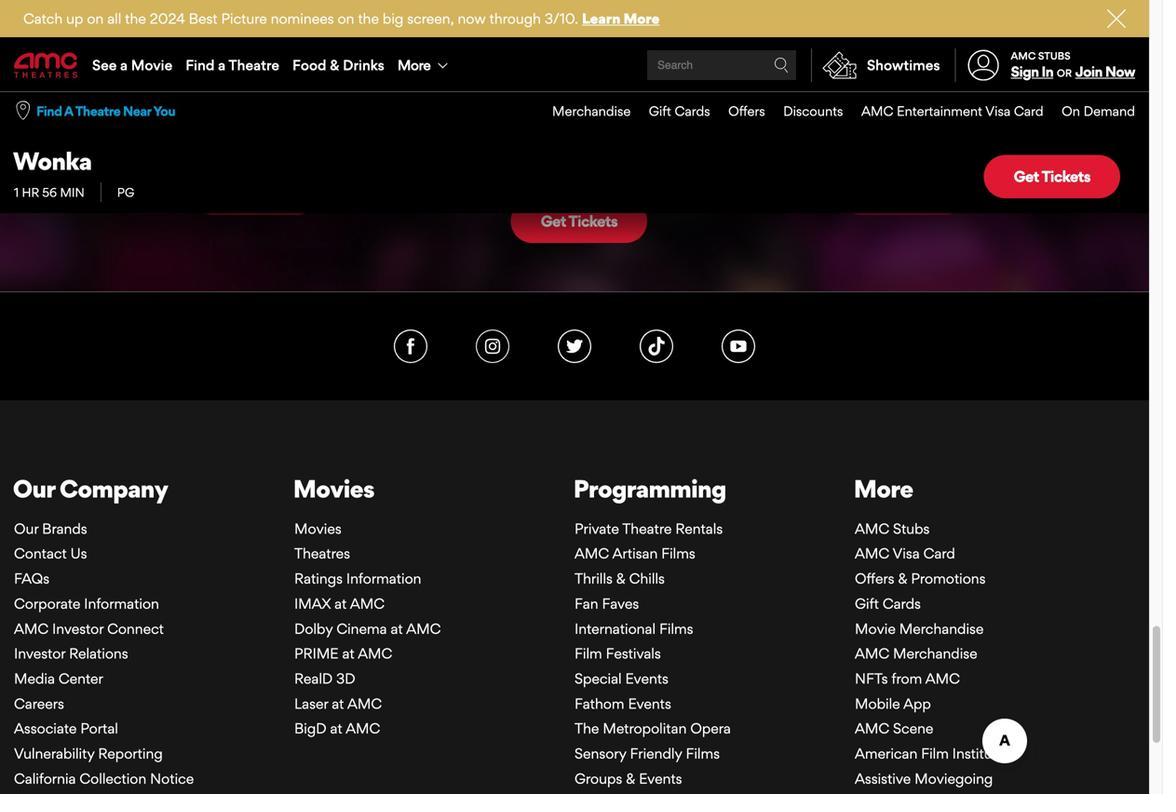 Task type: vqa. For each thing, say whether or not it's contained in the screenshot.


Task type: locate. For each thing, give the bounding box(es) containing it.
offers down amc visa card link
[[855, 570, 894, 587]]

find inside button
[[36, 103, 62, 119]]

0 horizontal spatial card
[[923, 545, 955, 562]]

a right see
[[120, 56, 128, 74]]

amc right cinema at the bottom of page
[[406, 620, 441, 637]]

film up special at bottom
[[575, 645, 602, 662]]

media
[[14, 670, 55, 687]]

footer containing our company
[[0, 291, 1149, 794]]

amc up sign
[[1011, 50, 1036, 62]]

movie merchandise link
[[855, 620, 984, 637]]

our brands contact us faqs corporate information amc investor connect investor relations media center careers associate portal vulnerability reporting california collection notice
[[14, 520, 194, 787]]

california collection notice link
[[14, 770, 194, 787]]

dolby cinema at amc link
[[294, 620, 441, 637]]

0 vertical spatial more
[[623, 10, 660, 27]]

gift right girls on the right top of the page
[[649, 103, 671, 119]]

0 horizontal spatial get
[[541, 212, 566, 230]]

movie inside menu
[[131, 56, 172, 74]]

laser
[[294, 695, 328, 712]]

merchandise inside menu
[[552, 103, 631, 119]]

2024
[[150, 10, 185, 27]]

a for theatre
[[218, 56, 226, 74]]

&
[[330, 56, 339, 74], [616, 570, 626, 587], [898, 570, 907, 587], [626, 770, 635, 787]]

investor up investor relations link
[[52, 620, 104, 637]]

a down picture
[[218, 56, 226, 74]]

on left all
[[87, 10, 104, 27]]

movies inside movies theatres ratings information imax at amc dolby cinema at amc prime at amc reald 3d laser at amc bigd at amc
[[294, 520, 341, 537]]

information up the imax at amc link
[[346, 570, 421, 587]]

a
[[120, 56, 128, 74], [218, 56, 226, 74]]

1 vertical spatial information
[[84, 595, 159, 612]]

1 horizontal spatial offers
[[855, 570, 894, 587]]

0 vertical spatial our
[[13, 474, 55, 504]]

amc stubs link
[[855, 520, 930, 537]]

find a theatre near you button
[[36, 102, 175, 120]]

find a theatre link
[[179, 39, 286, 91]]

0 vertical spatial stubs
[[1038, 50, 1071, 62]]

1 vertical spatial cards
[[883, 595, 921, 612]]

0 horizontal spatial the
[[125, 10, 146, 27]]

1 horizontal spatial on
[[338, 10, 354, 27]]

get tickets down on
[[1014, 167, 1090, 186]]

0 vertical spatial cards
[[675, 103, 710, 119]]

1 vertical spatial gift cards link
[[855, 595, 921, 612]]

special
[[575, 670, 622, 687]]

from
[[892, 670, 922, 687]]

vulnerability
[[14, 745, 95, 762]]

1 vertical spatial stubs
[[893, 520, 930, 537]]

1 horizontal spatial a
[[218, 56, 226, 74]]

& right food
[[330, 56, 339, 74]]

find for find a theatre near you
[[36, 103, 62, 119]]

films up festivals
[[659, 620, 693, 637]]

assistive moviegoing link
[[855, 770, 993, 787]]

0 vertical spatial offers
[[728, 103, 765, 119]]

0 vertical spatial movie
[[131, 56, 172, 74]]

get tickets down mean girls
[[541, 212, 617, 230]]

0 vertical spatial movies
[[293, 474, 374, 504]]

0 horizontal spatial on
[[87, 10, 104, 27]]

0 horizontal spatial information
[[84, 595, 159, 612]]

1 vertical spatial get tickets
[[541, 212, 617, 230]]

learn
[[582, 10, 620, 27]]

merchandise down movie merchandise link
[[893, 645, 977, 662]]

our for our brands contact us faqs corporate information amc investor connect investor relations media center careers associate portal vulnerability reporting california collection notice
[[14, 520, 38, 537]]

near
[[123, 103, 151, 119]]

1 vertical spatial find
[[36, 103, 62, 119]]

up
[[66, 10, 83, 27]]

find left "a" at the left top of the page
[[36, 103, 62, 119]]

portal
[[80, 720, 118, 737]]

amc down the corporate
[[14, 620, 49, 637]]

0 horizontal spatial more
[[397, 56, 430, 74]]

1 horizontal spatial movie
[[855, 620, 896, 637]]

0 vertical spatial information
[[346, 570, 421, 587]]

brands
[[42, 520, 87, 537]]

discounts link
[[765, 92, 843, 130]]

find a theatre near you
[[36, 103, 175, 119]]

menu down showtimes image on the right of the page
[[534, 92, 1135, 130]]

2 vertical spatial theatre
[[622, 520, 672, 537]]

amc inside private theatre rentals amc artisan films thrills & chills fan faves international films film festivals special events fathom events the metropolitan opera sensory friendly films groups & events
[[575, 545, 609, 562]]

1 horizontal spatial theatre
[[229, 56, 279, 74]]

more right learn
[[623, 10, 660, 27]]

1 horizontal spatial visa
[[985, 103, 1011, 119]]

gift cards link down search the amc website text box
[[631, 92, 710, 130]]

0 vertical spatial wonka
[[867, 101, 938, 128]]

theatre right "a" at the left top of the page
[[75, 103, 120, 119]]

private theatre rentals link
[[575, 520, 723, 537]]

contact
[[14, 545, 67, 562]]

offers inside amc stubs amc visa card offers & promotions gift cards movie merchandise amc merchandise nfts from amc mobile app amc scene american film institute assistive moviegoing
[[855, 570, 894, 587]]

our inside the "our brands contact us faqs corporate information amc investor connect investor relations media center careers associate portal vulnerability reporting california collection notice"
[[14, 520, 38, 537]]

visa down amc stubs link
[[893, 545, 920, 562]]

at down 'laser at amc' link
[[330, 720, 342, 737]]

private theatre rentals amc artisan films thrills & chills fan faves international films film festivals special events fathom events the metropolitan opera sensory friendly films groups & events
[[575, 520, 731, 787]]

amc up the nfts
[[855, 645, 889, 662]]

0 horizontal spatial stubs
[[893, 520, 930, 537]]

movie up amc merchandise link
[[855, 620, 896, 637]]

2 vertical spatial more
[[854, 474, 913, 504]]

investor up media
[[14, 645, 65, 662]]

food
[[292, 56, 326, 74]]

0 horizontal spatial get tickets link
[[511, 200, 647, 243]]

gift inside menu
[[649, 103, 671, 119]]

footer
[[0, 291, 1149, 794]]

2 a from the left
[[218, 56, 226, 74]]

& inside amc stubs amc visa card offers & promotions gift cards movie merchandise amc merchandise nfts from amc mobile app amc scene american film institute assistive moviegoing
[[898, 570, 907, 587]]

cards up movie merchandise link
[[883, 595, 921, 612]]

on right nominees
[[338, 10, 354, 27]]

0 horizontal spatial visa
[[893, 545, 920, 562]]

the right all
[[125, 10, 146, 27]]

1 vertical spatial movie
[[855, 620, 896, 637]]

find down best
[[185, 56, 215, 74]]

ratings information link
[[294, 570, 421, 587]]

films down rentals
[[661, 545, 695, 562]]

the left big
[[358, 10, 379, 27]]

1 horizontal spatial get tickets link
[[984, 155, 1120, 198]]

0 vertical spatial tickets
[[1041, 167, 1090, 186]]

offers link
[[710, 92, 765, 130]]

gift
[[649, 103, 671, 119], [855, 595, 879, 612]]

the metropolitan opera link
[[575, 720, 731, 737]]

1 horizontal spatial get
[[1014, 167, 1039, 186]]

visa inside amc stubs amc visa card offers & promotions gift cards movie merchandise amc merchandise nfts from amc mobile app amc scene american film institute assistive moviegoing
[[893, 545, 920, 562]]

merchandise down movie poster for mean girls image
[[552, 103, 631, 119]]

2 horizontal spatial more
[[854, 474, 913, 504]]

corporate information link
[[14, 595, 159, 612]]

1 vertical spatial card
[[923, 545, 955, 562]]

card
[[1014, 103, 1043, 119], [923, 545, 955, 562]]

amc facebook image
[[394, 330, 427, 363]]

on
[[1062, 103, 1080, 119]]

events down festivals
[[625, 670, 669, 687]]

search the AMC website text field
[[655, 58, 774, 72]]

0 horizontal spatial a
[[120, 56, 128, 74]]

1 horizontal spatial the
[[358, 10, 379, 27]]

0 vertical spatial card
[[1014, 103, 1043, 119]]

theatres
[[294, 545, 350, 562]]

movies up movies "link" on the left bottom
[[293, 474, 374, 504]]

events up the metropolitan opera link
[[628, 695, 671, 712]]

0 vertical spatial gift
[[649, 103, 671, 119]]

1 horizontal spatial information
[[346, 570, 421, 587]]

find for find a theatre
[[185, 56, 215, 74]]

menu up merchandise link
[[0, 39, 1149, 91]]

amc stubs sign in or join now
[[1011, 50, 1135, 80]]

2 horizontal spatial theatre
[[622, 520, 672, 537]]

thrills
[[575, 570, 613, 587]]

information inside movies theatres ratings information imax at amc dolby cinema at amc prime at amc reald 3d laser at amc bigd at amc
[[346, 570, 421, 587]]

3/10.
[[545, 10, 578, 27]]

all
[[107, 10, 121, 27]]

0 vertical spatial film
[[575, 645, 602, 662]]

faqs
[[14, 570, 49, 587]]

wonka down the showtimes
[[867, 101, 938, 128]]

vulnerability reporting link
[[14, 745, 163, 762]]

0 vertical spatial find
[[185, 56, 215, 74]]

merchandise up amc merchandise link
[[899, 620, 984, 637]]

offers down search the amc website text box
[[728, 103, 765, 119]]

film up the assistive moviegoing link
[[921, 745, 949, 762]]

faves
[[602, 595, 639, 612]]

movie inside amc stubs amc visa card offers & promotions gift cards movie merchandise amc merchandise nfts from amc mobile app amc scene american film institute assistive moviegoing
[[855, 620, 896, 637]]

tickets down on
[[1041, 167, 1090, 186]]

girls
[[586, 116, 638, 146]]

1 horizontal spatial stubs
[[1038, 50, 1071, 62]]

bigd
[[294, 720, 326, 737]]

associate portal link
[[14, 720, 118, 737]]

on demand
[[1062, 103, 1135, 119]]

merchandise link
[[534, 92, 631, 130]]

1 vertical spatial get
[[541, 212, 566, 230]]

0 horizontal spatial get tickets
[[541, 212, 617, 230]]

1 horizontal spatial tickets
[[1041, 167, 1090, 186]]

0 horizontal spatial offers
[[728, 103, 765, 119]]

0 horizontal spatial film
[[575, 645, 602, 662]]

0 vertical spatial films
[[661, 545, 695, 562]]

see a movie
[[92, 56, 172, 74]]

amc instagram image
[[476, 330, 509, 363], [476, 330, 509, 363]]

1 horizontal spatial find
[[185, 56, 215, 74]]

at right cinema at the bottom of page
[[391, 620, 403, 637]]

more down screen,
[[397, 56, 430, 74]]

1 a from the left
[[120, 56, 128, 74]]

information
[[346, 570, 421, 587], [84, 595, 159, 612]]

at up bigd at amc "link"
[[332, 695, 344, 712]]

0 horizontal spatial movie
[[131, 56, 172, 74]]

amc up dolby cinema at amc link
[[350, 595, 385, 612]]

gift cards link up movie merchandise link
[[855, 595, 921, 612]]

american film institute link
[[855, 745, 1005, 762]]

events
[[625, 670, 669, 687], [628, 695, 671, 712], [639, 770, 682, 787]]

cards
[[675, 103, 710, 119], [883, 595, 921, 612]]

films
[[661, 545, 695, 562], [659, 620, 693, 637], [686, 745, 720, 762]]

min
[[60, 185, 85, 200]]

amc entertainment visa card
[[861, 103, 1043, 119]]

1 horizontal spatial gift
[[855, 595, 879, 612]]

wonka up 56
[[13, 146, 92, 176]]

films down opera
[[686, 745, 720, 762]]

visa down user profile 'image'
[[985, 103, 1011, 119]]

film inside private theatre rentals amc artisan films thrills & chills fan faves international films film festivals special events fathom events the metropolitan opera sensory friendly films groups & events
[[575, 645, 602, 662]]

tickets down mean girls
[[569, 212, 617, 230]]

mean girls
[[519, 116, 638, 146]]

stubs inside amc stubs sign in or join now
[[1038, 50, 1071, 62]]

catch up on all the 2024 best picture nominees on the big screen, now through 3/10. learn more
[[23, 10, 660, 27]]

movie poster for the beekeeper image
[[126, 0, 385, 84]]

movies for movies theatres ratings information imax at amc dolby cinema at amc prime at amc reald 3d laser at amc bigd at amc
[[294, 520, 341, 537]]

our up our brands link
[[13, 474, 55, 504]]

1 horizontal spatial more
[[623, 10, 660, 27]]

0 vertical spatial merchandise
[[552, 103, 631, 119]]

stubs up amc visa card link
[[893, 520, 930, 537]]

0 vertical spatial get tickets
[[1014, 167, 1090, 186]]

offers & promotions link
[[855, 570, 986, 587]]

tickets for top get tickets link
[[1041, 167, 1090, 186]]

our for our company
[[13, 474, 55, 504]]

showtimes image
[[812, 48, 867, 82]]

amc
[[1011, 50, 1036, 62], [861, 103, 893, 119], [855, 520, 889, 537], [575, 545, 609, 562], [855, 545, 889, 562], [350, 595, 385, 612], [14, 620, 49, 637], [406, 620, 441, 637], [358, 645, 392, 662], [855, 645, 889, 662], [925, 670, 960, 687], [347, 695, 382, 712], [346, 720, 380, 737], [855, 720, 889, 737]]

our
[[13, 474, 55, 504], [14, 520, 38, 537]]

1 vertical spatial wonka
[[13, 146, 92, 176]]

card down sign in button
[[1014, 103, 1043, 119]]

get tickets link down mean girls
[[511, 200, 647, 243]]

cards down search the amc website text box
[[675, 103, 710, 119]]

submit search icon image
[[774, 58, 789, 73]]

1 vertical spatial film
[[921, 745, 949, 762]]

& up faves at the right of page
[[616, 570, 626, 587]]

at up 3d
[[342, 645, 355, 662]]

stubs up in
[[1038, 50, 1071, 62]]

cards inside menu
[[675, 103, 710, 119]]

0 horizontal spatial gift
[[649, 103, 671, 119]]

1 vertical spatial more
[[397, 56, 430, 74]]

1 vertical spatial events
[[628, 695, 671, 712]]

0 vertical spatial theatre
[[229, 56, 279, 74]]

get tickets
[[1014, 167, 1090, 186], [541, 212, 617, 230]]

theatre inside menu
[[229, 56, 279, 74]]

institute
[[952, 745, 1005, 762]]

nfts
[[855, 670, 888, 687]]

1 vertical spatial our
[[14, 520, 38, 537]]

3d
[[336, 670, 355, 687]]

stubs inside amc stubs amc visa card offers & promotions gift cards movie merchandise amc merchandise nfts from amc mobile app amc scene american film institute assistive moviegoing
[[893, 520, 930, 537]]

& inside food & drinks 'link'
[[330, 56, 339, 74]]

amc facebook image
[[394, 330, 427, 363]]

1 vertical spatial menu
[[534, 92, 1135, 130]]

theatre inside private theatre rentals amc artisan films thrills & chills fan faves international films film festivals special events fathom events the metropolitan opera sensory friendly films groups & events
[[622, 520, 672, 537]]

gift up movie merchandise link
[[855, 595, 879, 612]]

notice
[[150, 770, 194, 787]]

0 vertical spatial get tickets link
[[984, 155, 1120, 198]]

1 vertical spatial get tickets link
[[511, 200, 647, 243]]

more button
[[391, 39, 459, 91]]

1 vertical spatial theatre
[[75, 103, 120, 119]]

card up promotions
[[923, 545, 955, 562]]

amc youtube image
[[722, 330, 755, 363], [722, 330, 755, 363]]

2 vertical spatial events
[[639, 770, 682, 787]]

0 vertical spatial investor
[[52, 620, 104, 637]]

& down amc visa card link
[[898, 570, 907, 587]]

1 vertical spatial visa
[[893, 545, 920, 562]]

mean
[[519, 116, 582, 146]]

see a movie link
[[86, 39, 179, 91]]

amc logo image
[[14, 53, 79, 78], [14, 53, 79, 78]]

get tickets link down on
[[984, 155, 1120, 198]]

more up amc stubs link
[[854, 474, 913, 504]]

offers inside menu
[[728, 103, 765, 119]]

0 horizontal spatial theatre
[[75, 103, 120, 119]]

cards inside amc stubs amc visa card offers & promotions gift cards movie merchandise amc merchandise nfts from amc mobile app amc scene american film institute assistive moviegoing
[[883, 595, 921, 612]]

theatre down picture
[[229, 56, 279, 74]]

movies up theatres in the bottom of the page
[[294, 520, 341, 537]]

amc tiktok image
[[640, 330, 673, 363], [640, 330, 673, 363]]

at right imax
[[334, 595, 347, 612]]

0 horizontal spatial gift cards link
[[631, 92, 710, 130]]

0 horizontal spatial wonka
[[13, 146, 92, 176]]

0 horizontal spatial find
[[36, 103, 62, 119]]

1 vertical spatial offers
[[855, 570, 894, 587]]

1 horizontal spatial card
[[1014, 103, 1043, 119]]

food & drinks link
[[286, 39, 391, 91]]

hr
[[22, 185, 39, 200]]

gift inside amc stubs amc visa card offers & promotions gift cards movie merchandise amc merchandise nfts from amc mobile app amc scene american film institute assistive moviegoing
[[855, 595, 879, 612]]

0 vertical spatial menu
[[0, 39, 1149, 91]]

information up connect at the left of the page
[[84, 595, 159, 612]]

learn more link
[[582, 10, 660, 27]]

amc up thrills
[[575, 545, 609, 562]]

amc down mobile
[[855, 720, 889, 737]]

1 vertical spatial movies
[[294, 520, 341, 537]]

our up contact
[[14, 520, 38, 537]]

1 vertical spatial tickets
[[569, 212, 617, 230]]

2 on from the left
[[338, 10, 354, 27]]

1 horizontal spatial cards
[[883, 595, 921, 612]]

prime
[[294, 645, 339, 662]]

find inside menu
[[185, 56, 215, 74]]

amc up amc visa card link
[[855, 520, 889, 537]]

rentals
[[675, 520, 723, 537]]

0 vertical spatial visa
[[985, 103, 1011, 119]]

0 horizontal spatial tickets
[[569, 212, 617, 230]]

reporting
[[98, 745, 163, 762]]

1 vertical spatial gift
[[855, 595, 879, 612]]

events down friendly
[[639, 770, 682, 787]]

menu
[[0, 39, 1149, 91], [534, 92, 1135, 130]]

2 vertical spatial films
[[686, 745, 720, 762]]

wonka link
[[791, 101, 1013, 128]]

theatre up the artisan on the right
[[622, 520, 672, 537]]

0 horizontal spatial cards
[[675, 103, 710, 119]]

cookie consent banner dialog
[[0, 723, 1149, 794]]

theatre inside button
[[75, 103, 120, 119]]

1 horizontal spatial film
[[921, 745, 949, 762]]

movie right see
[[131, 56, 172, 74]]



Task type: describe. For each thing, give the bounding box(es) containing it.
imax at amc link
[[294, 595, 385, 612]]

catch
[[23, 10, 63, 27]]

amc twitter image
[[558, 330, 591, 363]]

theatres link
[[294, 545, 350, 562]]

gift cards
[[649, 103, 710, 119]]

nfts from amc link
[[855, 670, 960, 687]]

through
[[489, 10, 541, 27]]

prime at amc link
[[294, 645, 392, 662]]

2 vertical spatial merchandise
[[893, 645, 977, 662]]

see
[[92, 56, 117, 74]]

join now button
[[1075, 63, 1135, 80]]

movie poster for anyone but you image
[[0, 0, 62, 84]]

special events link
[[575, 670, 669, 687]]

sensory
[[575, 745, 626, 762]]

a for movie
[[120, 56, 128, 74]]

amc twitter image
[[558, 330, 591, 363]]

imax
[[294, 595, 331, 612]]

1 the from the left
[[125, 10, 146, 27]]

movie poster for wonka image
[[773, 0, 1033, 84]]

1 horizontal spatial get tickets
[[1014, 167, 1090, 186]]

mobile app link
[[855, 695, 931, 712]]

big
[[383, 10, 404, 27]]

on demand link
[[1043, 92, 1135, 130]]

0 vertical spatial gift cards link
[[631, 92, 710, 130]]

careers
[[14, 695, 64, 712]]

theatre for a
[[75, 103, 120, 119]]

media center link
[[14, 670, 103, 687]]

amc inside the "our brands contact us faqs corporate information amc investor connect investor relations media center careers associate portal vulnerability reporting california collection notice"
[[14, 620, 49, 637]]

film inside amc stubs amc visa card offers & promotions gift cards movie merchandise amc merchandise nfts from amc mobile app amc scene american film institute assistive moviegoing
[[921, 745, 949, 762]]

menu containing merchandise
[[534, 92, 1135, 130]]

stubs for visa
[[893, 520, 930, 537]]

showtimes
[[867, 56, 940, 74]]

demand
[[1084, 103, 1135, 119]]

artisan
[[612, 545, 658, 562]]

card inside menu
[[1014, 103, 1043, 119]]

friendly
[[630, 745, 682, 762]]

movies for movies
[[293, 474, 374, 504]]

menu containing more
[[0, 39, 1149, 91]]

corporate
[[14, 595, 80, 612]]

2 the from the left
[[358, 10, 379, 27]]

international films link
[[575, 620, 693, 637]]

visa inside amc entertainment visa card link
[[985, 103, 1011, 119]]

join
[[1075, 63, 1102, 80]]

fathom events link
[[575, 695, 671, 712]]

amc inside amc stubs sign in or join now
[[1011, 50, 1036, 62]]

international
[[575, 620, 656, 637]]

movies link
[[294, 520, 341, 537]]

amc down 3d
[[347, 695, 382, 712]]

picture
[[221, 10, 267, 27]]

amc up the app
[[925, 670, 960, 687]]

1 horizontal spatial gift cards link
[[855, 595, 921, 612]]

more inside button
[[397, 56, 430, 74]]

food & drinks
[[292, 56, 384, 74]]

sign in button
[[1011, 63, 1053, 80]]

scene
[[893, 720, 933, 737]]

user profile image
[[957, 50, 1010, 81]]

movie poster for mean girls image
[[435, 0, 723, 97]]

app
[[903, 695, 931, 712]]

assistive
[[855, 770, 911, 787]]

fathom
[[575, 695, 624, 712]]

amc investor connect link
[[14, 620, 164, 637]]

the
[[575, 720, 599, 737]]

card inside amc stubs amc visa card offers & promotions gift cards movie merchandise amc merchandise nfts from amc mobile app amc scene american film institute assistive moviegoing
[[923, 545, 955, 562]]

dolby
[[294, 620, 333, 637]]

private
[[575, 520, 619, 537]]

sign in or join amc stubs element
[[955, 39, 1135, 91]]

amc stubs amc visa card offers & promotions gift cards movie merchandise amc merchandise nfts from amc mobile app amc scene american film institute assistive moviegoing
[[855, 520, 1005, 787]]

now
[[1105, 63, 1135, 80]]

amc visa card link
[[855, 545, 955, 562]]

our brands link
[[14, 520, 87, 537]]

stubs for in
[[1038, 50, 1071, 62]]

1 on from the left
[[87, 10, 104, 27]]

movie poster for migration image
[[1096, 0, 1163, 84]]

tickets for the bottommost get tickets link
[[569, 212, 617, 230]]

a
[[64, 103, 73, 119]]

information inside the "our brands contact us faqs corporate information amc investor connect investor relations media center careers associate portal vulnerability reporting california collection notice"
[[84, 595, 159, 612]]

amc down amc stubs link
[[855, 545, 889, 562]]

amc artisan films link
[[575, 545, 695, 562]]

sign
[[1011, 63, 1039, 80]]

1
[[14, 185, 19, 200]]

groups & events link
[[575, 770, 682, 787]]

amc down dolby cinema at amc link
[[358, 645, 392, 662]]

entertainment
[[897, 103, 982, 119]]

1 horizontal spatial wonka
[[867, 101, 938, 128]]

amc down 'laser at amc' link
[[346, 720, 380, 737]]

1 vertical spatial films
[[659, 620, 693, 637]]

relations
[[69, 645, 128, 662]]

collection
[[80, 770, 146, 787]]

find a theatre
[[185, 56, 279, 74]]

1 vertical spatial investor
[[14, 645, 65, 662]]

1 hr 56 min
[[14, 185, 85, 200]]

metropolitan
[[603, 720, 687, 737]]

investor relations link
[[14, 645, 128, 662]]

amc down showtimes link
[[861, 103, 893, 119]]

& down "sensory friendly films" "link"
[[626, 770, 635, 787]]

best
[[189, 10, 218, 27]]

screen,
[[407, 10, 454, 27]]

fan
[[575, 595, 598, 612]]

theatre for a
[[229, 56, 279, 74]]

moviegoing
[[915, 770, 993, 787]]

opera
[[690, 720, 731, 737]]

associate
[[14, 720, 77, 737]]

1 vertical spatial merchandise
[[899, 620, 984, 637]]

drinks
[[343, 56, 384, 74]]

film festivals link
[[575, 645, 661, 662]]

festivals
[[606, 645, 661, 662]]

california
[[14, 770, 76, 787]]

chills
[[629, 570, 665, 587]]

thrills & chills link
[[575, 570, 665, 587]]

us
[[70, 545, 87, 562]]

reald
[[294, 670, 333, 687]]

0 vertical spatial get
[[1014, 167, 1039, 186]]

0 vertical spatial events
[[625, 670, 669, 687]]

programming
[[573, 474, 726, 504]]



